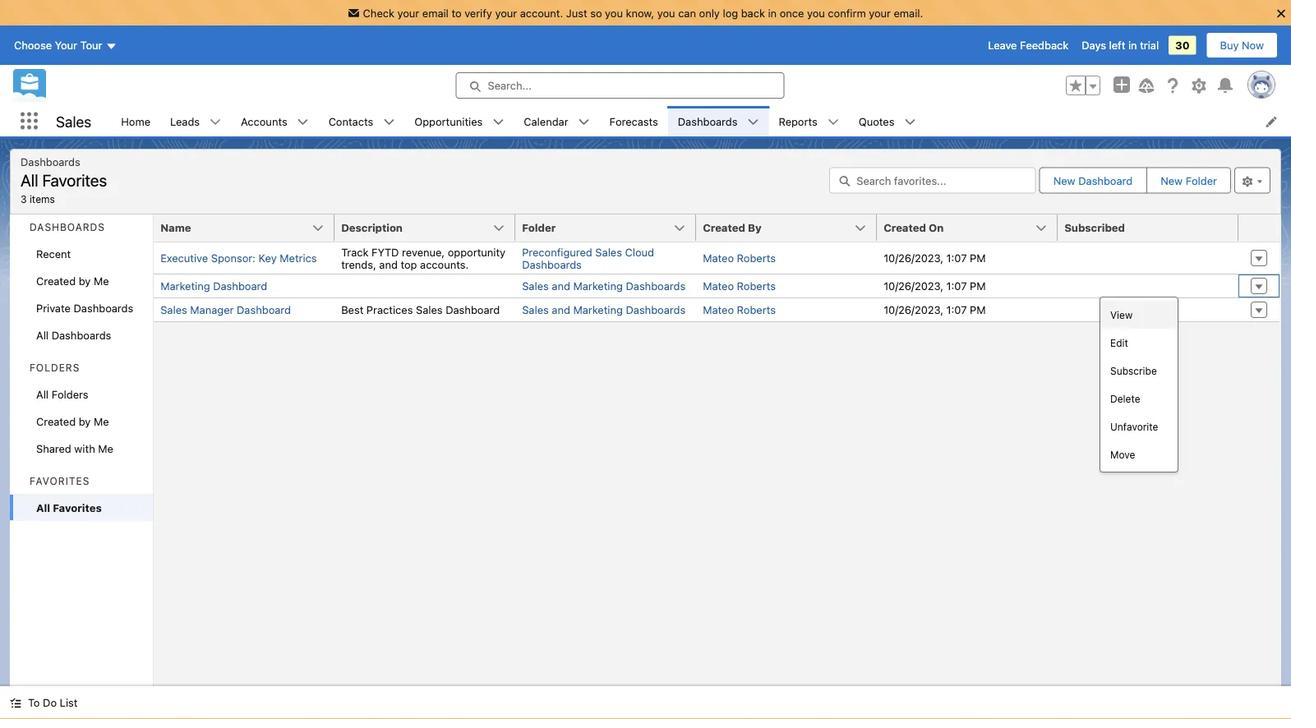 Task type: describe. For each thing, give the bounding box(es) containing it.
folder cell
[[516, 215, 706, 243]]

sales inside preconfigured sales cloud dashboards
[[596, 246, 622, 258]]

created on cell
[[877, 215, 1068, 243]]

and for sales manager dashboard
[[552, 304, 571, 316]]

marketing down executive
[[160, 280, 210, 292]]

roberts for opportunity
[[737, 252, 776, 264]]

2 mateo roberts from the top
[[703, 280, 776, 292]]

view link
[[1101, 301, 1178, 329]]

1:07 for dashboard
[[947, 304, 967, 316]]

edit
[[1111, 337, 1129, 349]]

move link
[[1101, 441, 1178, 469]]

dashboards list item
[[668, 106, 769, 136]]

10/26/2023, for opportunity
[[884, 252, 944, 264]]

leave feedback
[[989, 39, 1069, 51]]

dashboards all favorites 3 items
[[21, 155, 107, 205]]

2 vertical spatial me
[[98, 442, 113, 455]]

leave feedback link
[[989, 39, 1069, 51]]

sales and marketing dashboards for sales manager dashboard
[[522, 304, 686, 316]]

tour
[[80, 39, 102, 51]]

10/26/2023, 1:07 pm for dashboard
[[884, 304, 986, 316]]

left
[[1110, 39, 1126, 51]]

check
[[363, 7, 395, 19]]

actions image
[[1239, 215, 1280, 241]]

dashboard up sales manager dashboard link
[[213, 280, 267, 292]]

text default image for reports
[[828, 116, 839, 128]]

metrics
[[280, 252, 317, 264]]

leads
[[170, 115, 200, 127]]

all for all folders
[[36, 388, 49, 400]]

only
[[699, 7, 720, 19]]

3 your from the left
[[869, 7, 891, 19]]

created by me link for with
[[10, 408, 153, 435]]

best practices sales dashboard
[[341, 304, 500, 316]]

10/26/2023, 1:07 pm for opportunity
[[884, 252, 986, 264]]

executive sponsor: key metrics
[[160, 252, 317, 264]]

folder inside button
[[1186, 174, 1218, 187]]

do
[[43, 697, 57, 709]]

manager
[[190, 304, 234, 316]]

opportunities list item
[[405, 106, 514, 136]]

2 you from the left
[[658, 7, 676, 19]]

check your email to verify your account. just so you know, you can only log back in once you confirm your email.
[[363, 7, 924, 19]]

reports list item
[[769, 106, 849, 136]]

executive sponsor: key metrics link
[[160, 252, 317, 264]]

created inside button
[[884, 222, 927, 234]]

new dashboard button
[[1041, 168, 1146, 193]]

dashboard down accounts.
[[446, 304, 500, 316]]

on
[[929, 222, 944, 234]]

all dashboards link
[[10, 321, 153, 349]]

now
[[1242, 39, 1265, 51]]

track fytd revenue, opportunity trends, and top accounts.
[[341, 246, 506, 271]]

3 you from the left
[[807, 7, 825, 19]]

email.
[[894, 7, 924, 19]]

sales and marketing dashboards link for marketing dashboard
[[522, 280, 686, 292]]

mateo for dashboard
[[703, 304, 734, 316]]

name cell
[[154, 215, 345, 243]]

by for recent
[[79, 275, 91, 287]]

2 10/26/2023, from the top
[[884, 280, 944, 292]]

2 10/26/2023, 1:07 pm from the top
[[884, 280, 986, 292]]

once
[[780, 7, 804, 19]]

private
[[36, 302, 71, 314]]

opportunities link
[[405, 106, 493, 136]]

quotes link
[[849, 106, 905, 136]]

all folders link
[[10, 381, 153, 408]]

folder inside button
[[522, 222, 556, 234]]

items
[[30, 193, 55, 205]]

shared with me link
[[10, 435, 153, 462]]

1 vertical spatial folders
[[52, 388, 88, 400]]

email
[[422, 7, 449, 19]]

1 you from the left
[[605, 7, 623, 19]]

mateo roberts link for opportunity
[[703, 252, 776, 264]]

search...
[[488, 79, 532, 92]]

sales and marketing dashboards link for sales manager dashboard
[[522, 304, 686, 316]]

top
[[401, 258, 417, 271]]

me for dashboards
[[94, 275, 109, 287]]

recent
[[36, 247, 71, 260]]

days left in trial
[[1082, 39, 1159, 51]]

cloud
[[625, 246, 655, 258]]

grid containing name
[[154, 215, 1280, 473]]

description cell
[[335, 215, 526, 243]]

sponsor:
[[211, 252, 256, 264]]

marketing dashboard
[[160, 280, 267, 292]]

new folder button
[[1147, 167, 1232, 194]]

dashboards inside 'list item'
[[678, 115, 738, 127]]

actions cell
[[1239, 215, 1280, 243]]

name button
[[154, 215, 335, 241]]

know,
[[626, 7, 655, 19]]

calendar list item
[[514, 106, 600, 136]]

all inside dashboards all favorites 3 items
[[21, 170, 38, 190]]

and inside track fytd revenue, opportunity trends, and top accounts.
[[379, 258, 398, 271]]

created on
[[884, 222, 944, 234]]

buy
[[1221, 39, 1240, 51]]

subscribed cell
[[1058, 215, 1249, 243]]

shared with me
[[36, 442, 113, 455]]

view
[[1111, 309, 1133, 321]]

preconfigured sales cloud dashboards link
[[522, 246, 655, 271]]

mateo for opportunity
[[703, 252, 734, 264]]

folder button
[[516, 215, 697, 241]]

mateo roberts link for dashboard
[[703, 304, 776, 316]]

pm for dashboard
[[970, 304, 986, 316]]

executive
[[160, 252, 208, 264]]

sales and marketing dashboards for marketing dashboard
[[522, 280, 686, 292]]

dashboards inside preconfigured sales cloud dashboards
[[522, 258, 582, 271]]

new for new dashboard
[[1054, 174, 1076, 187]]

created inside button
[[703, 222, 746, 234]]

all for all favorites
[[36, 502, 50, 514]]

contacts link
[[319, 106, 383, 136]]

home link
[[111, 106, 160, 136]]

created by cell
[[697, 215, 887, 243]]

to do list
[[28, 697, 78, 709]]

pm for opportunity
[[970, 252, 986, 264]]

forecasts link
[[600, 106, 668, 136]]

created on button
[[877, 215, 1058, 241]]

edit link
[[1101, 329, 1178, 357]]

trial
[[1141, 39, 1159, 51]]

buy now
[[1221, 39, 1265, 51]]

unfavorite link
[[1101, 413, 1178, 441]]

contacts
[[329, 115, 374, 127]]

dashboards link
[[668, 106, 748, 136]]

all favorites link
[[10, 494, 153, 521]]

so
[[591, 7, 602, 19]]

3
[[21, 193, 27, 205]]

created by
[[703, 222, 762, 234]]

shared
[[36, 442, 71, 455]]

created by button
[[697, 215, 877, 241]]

created down recent
[[36, 275, 76, 287]]



Task type: locate. For each thing, give the bounding box(es) containing it.
text default image
[[578, 116, 590, 128], [828, 116, 839, 128], [905, 116, 916, 128]]

created by me up shared with me
[[36, 415, 109, 428]]

menu inside grid
[[1101, 301, 1178, 469]]

1 vertical spatial me
[[94, 415, 109, 428]]

cell up best practices sales dashboard
[[335, 274, 516, 298]]

revenue,
[[402, 246, 445, 258]]

text default image
[[210, 116, 221, 128], [297, 116, 309, 128], [383, 116, 395, 128], [493, 116, 504, 128], [748, 116, 759, 128], [10, 698, 21, 709]]

0 vertical spatial created by me link
[[10, 267, 153, 294]]

3 mateo roberts from the top
[[703, 304, 776, 316]]

created by me link for dashboards
[[10, 267, 153, 294]]

choose your tour button
[[13, 32, 118, 58]]

dashboard right manager in the top left of the page
[[237, 304, 291, 316]]

dashboards
[[678, 115, 738, 127], [21, 155, 80, 168], [30, 222, 105, 233], [522, 258, 582, 271], [626, 280, 686, 292], [74, 302, 133, 314], [626, 304, 686, 316], [52, 329, 111, 341]]

all folders
[[36, 388, 88, 400]]

accounts
[[241, 115, 288, 127]]

search... button
[[456, 72, 785, 99]]

choose
[[14, 39, 52, 51]]

group
[[1066, 76, 1101, 95]]

2 vertical spatial roberts
[[737, 304, 776, 316]]

by up private dashboards
[[79, 275, 91, 287]]

1 vertical spatial and
[[552, 280, 571, 292]]

2 sales and marketing dashboards link from the top
[[522, 304, 686, 316]]

0 vertical spatial sales and marketing dashboards
[[522, 280, 686, 292]]

all down private
[[36, 329, 49, 341]]

created
[[703, 222, 746, 234], [884, 222, 927, 234], [36, 275, 76, 287], [36, 415, 76, 428]]

text default image inside "to do list" button
[[10, 698, 21, 709]]

days
[[1082, 39, 1107, 51]]

mateo roberts link
[[703, 252, 776, 264], [703, 280, 776, 292], [703, 304, 776, 316]]

0 vertical spatial by
[[79, 275, 91, 287]]

leads link
[[160, 106, 210, 136]]

1 mateo roberts from the top
[[703, 252, 776, 264]]

2 vertical spatial mateo
[[703, 304, 734, 316]]

account.
[[520, 7, 563, 19]]

confirm
[[828, 7, 866, 19]]

1 horizontal spatial text default image
[[828, 116, 839, 128]]

roberts
[[737, 252, 776, 264], [737, 280, 776, 292], [737, 304, 776, 316]]

0 horizontal spatial text default image
[[578, 116, 590, 128]]

home
[[121, 115, 150, 127]]

accounts list item
[[231, 106, 319, 136]]

0 vertical spatial mateo roberts link
[[703, 252, 776, 264]]

text default image inside leads list item
[[210, 116, 221, 128]]

2 vertical spatial and
[[552, 304, 571, 316]]

quotes list item
[[849, 106, 926, 136]]

you left can
[[658, 7, 676, 19]]

0 vertical spatial folder
[[1186, 174, 1218, 187]]

delete link
[[1101, 385, 1178, 413]]

your left email
[[398, 7, 420, 19]]

2 vertical spatial pm
[[970, 304, 986, 316]]

2 horizontal spatial you
[[807, 7, 825, 19]]

key
[[259, 252, 277, 264]]

favorites up the all favorites
[[30, 476, 90, 487]]

1 10/26/2023, from the top
[[884, 252, 944, 264]]

2 vertical spatial favorites
[[53, 502, 102, 514]]

verify
[[465, 7, 492, 19]]

in right left
[[1129, 39, 1138, 51]]

2 vertical spatial mateo roberts
[[703, 304, 776, 316]]

2 vertical spatial 10/26/2023, 1:07 pm
[[884, 304, 986, 316]]

2 created by me link from the top
[[10, 408, 153, 435]]

1 horizontal spatial in
[[1129, 39, 1138, 51]]

2 roberts from the top
[[737, 280, 776, 292]]

all for all dashboards
[[36, 329, 49, 341]]

text default image inside reports list item
[[828, 116, 839, 128]]

all up "shared"
[[36, 388, 49, 400]]

me right with
[[98, 442, 113, 455]]

1 vertical spatial pm
[[970, 280, 986, 292]]

accounts link
[[231, 106, 297, 136]]

forecasts
[[610, 115, 658, 127]]

0 horizontal spatial you
[[605, 7, 623, 19]]

dashboards inside dashboards all favorites 3 items
[[21, 155, 80, 168]]

1 vertical spatial 10/26/2023, 1:07 pm
[[884, 280, 986, 292]]

grid
[[154, 215, 1280, 473]]

1 sales and marketing dashboards from the top
[[522, 280, 686, 292]]

0 vertical spatial mateo
[[703, 252, 734, 264]]

created by me
[[36, 275, 109, 287], [36, 415, 109, 428]]

1 mateo from the top
[[703, 252, 734, 264]]

1 vertical spatial folder
[[522, 222, 556, 234]]

cell up edit link
[[1058, 298, 1239, 321]]

new dashboard
[[1054, 174, 1133, 187]]

favorites down shared with me
[[53, 502, 102, 514]]

your
[[55, 39, 77, 51]]

new up subscribed
[[1054, 174, 1076, 187]]

roberts for dashboard
[[737, 304, 776, 316]]

sales
[[56, 112, 91, 130], [596, 246, 622, 258], [522, 280, 549, 292], [160, 304, 187, 316], [416, 304, 443, 316], [522, 304, 549, 316]]

created by me for dashboards
[[36, 275, 109, 287]]

by
[[748, 222, 762, 234]]

1 horizontal spatial your
[[495, 7, 517, 19]]

your right verify at the top of page
[[495, 7, 517, 19]]

created left by
[[703, 222, 746, 234]]

you right once
[[807, 7, 825, 19]]

reports
[[779, 115, 818, 127]]

me for with
[[94, 415, 109, 428]]

just
[[566, 7, 588, 19]]

0 vertical spatial in
[[768, 7, 777, 19]]

10/26/2023, for dashboard
[[884, 304, 944, 316]]

by up with
[[79, 415, 91, 428]]

2 horizontal spatial your
[[869, 7, 891, 19]]

marketing dashboard link
[[160, 280, 267, 292]]

opportunities
[[415, 115, 483, 127]]

marketing for marketing dashboard
[[573, 280, 623, 292]]

reports link
[[769, 106, 828, 136]]

0 vertical spatial sales and marketing dashboards link
[[522, 280, 686, 292]]

folder up subscribed cell
[[1186, 174, 1218, 187]]

mateo roberts
[[703, 252, 776, 264], [703, 280, 776, 292], [703, 304, 776, 316]]

choose your tour
[[14, 39, 102, 51]]

1 roberts from the top
[[737, 252, 776, 264]]

contacts list item
[[319, 106, 405, 136]]

can
[[679, 7, 696, 19]]

1 vertical spatial created by me link
[[10, 408, 153, 435]]

buy now button
[[1207, 32, 1279, 58]]

track
[[341, 246, 369, 258]]

menu
[[1101, 301, 1178, 469]]

2 mateo roberts link from the top
[[703, 280, 776, 292]]

log
[[723, 7, 738, 19]]

1 vertical spatial 10/26/2023,
[[884, 280, 944, 292]]

1 text default image from the left
[[578, 116, 590, 128]]

created left on at right top
[[884, 222, 927, 234]]

created by me link up with
[[10, 408, 153, 435]]

text default image right contacts
[[383, 116, 395, 128]]

text default image for calendar
[[578, 116, 590, 128]]

fytd
[[372, 246, 399, 258]]

practices
[[367, 304, 413, 316]]

0 vertical spatial 1:07
[[947, 252, 967, 264]]

3 mateo from the top
[[703, 304, 734, 316]]

0 vertical spatial created by me
[[36, 275, 109, 287]]

folders
[[30, 362, 80, 374], [52, 388, 88, 400]]

text default image left reports link
[[748, 116, 759, 128]]

2 pm from the top
[[970, 280, 986, 292]]

0 vertical spatial 10/26/2023,
[[884, 252, 944, 264]]

list
[[60, 697, 78, 709]]

list
[[111, 106, 1292, 136]]

private dashboards link
[[10, 294, 153, 321]]

created up "shared"
[[36, 415, 76, 428]]

subscribed
[[1065, 222, 1126, 234]]

text default image right quotes
[[905, 116, 916, 128]]

1 vertical spatial mateo
[[703, 280, 734, 292]]

2 vertical spatial mateo roberts link
[[703, 304, 776, 316]]

1 vertical spatial by
[[79, 415, 91, 428]]

feedback
[[1020, 39, 1069, 51]]

text default image inside dashboards 'list item'
[[748, 116, 759, 128]]

text default image for opportunities
[[493, 116, 504, 128]]

text default image down search...
[[493, 116, 504, 128]]

1 vertical spatial in
[[1129, 39, 1138, 51]]

0 vertical spatial roberts
[[737, 252, 776, 264]]

1:07 for opportunity
[[947, 252, 967, 264]]

marketing down preconfigured sales cloud dashboards link
[[573, 304, 623, 316]]

cell for executive sponsor: key metrics
[[1058, 243, 1239, 274]]

by for all folders
[[79, 415, 91, 428]]

mateo roberts for opportunity
[[703, 252, 776, 264]]

text default image inside contacts list item
[[383, 116, 395, 128]]

and
[[379, 258, 398, 271], [552, 280, 571, 292], [552, 304, 571, 316]]

1 vertical spatial sales and marketing dashboards link
[[522, 304, 686, 316]]

1 vertical spatial mateo roberts link
[[703, 280, 776, 292]]

in right back
[[768, 7, 777, 19]]

0 vertical spatial pm
[[970, 252, 986, 264]]

2 vertical spatial 1:07
[[947, 304, 967, 316]]

0 horizontal spatial in
[[768, 7, 777, 19]]

1 sales and marketing dashboards link from the top
[[522, 280, 686, 292]]

2 text default image from the left
[[828, 116, 839, 128]]

3 text default image from the left
[[905, 116, 916, 128]]

1 new from the left
[[1054, 174, 1076, 187]]

mateo
[[703, 252, 734, 264], [703, 280, 734, 292], [703, 304, 734, 316]]

2 mateo from the top
[[703, 280, 734, 292]]

text default image for accounts
[[297, 116, 309, 128]]

new up subscribed cell
[[1161, 174, 1183, 187]]

1 1:07 from the top
[[947, 252, 967, 264]]

folder up preconfigured
[[522, 222, 556, 234]]

2 sales and marketing dashboards from the top
[[522, 304, 686, 316]]

cell for marketing dashboard
[[1058, 274, 1239, 298]]

2 by from the top
[[79, 415, 91, 428]]

folders up shared with me
[[52, 388, 88, 400]]

Search favorites... text field
[[830, 167, 1037, 194]]

cell
[[1058, 243, 1239, 274], [335, 274, 516, 298], [1058, 274, 1239, 298], [1058, 298, 1239, 321]]

me up private dashboards
[[94, 275, 109, 287]]

and for marketing dashboard
[[552, 280, 571, 292]]

created by me up private dashboards link
[[36, 275, 109, 287]]

cell down subscribed button
[[1058, 243, 1239, 274]]

subscribe link
[[1101, 357, 1178, 385]]

all up 3
[[21, 170, 38, 190]]

3 roberts from the top
[[737, 304, 776, 316]]

1 vertical spatial created by me
[[36, 415, 109, 428]]

marketing for sales manager dashboard
[[573, 304, 623, 316]]

1 vertical spatial 1:07
[[947, 280, 967, 292]]

private dashboards
[[36, 302, 133, 314]]

you right so
[[605, 7, 623, 19]]

0 vertical spatial and
[[379, 258, 398, 271]]

3 10/26/2023, from the top
[[884, 304, 944, 316]]

created by me for with
[[36, 415, 109, 428]]

all down "shared"
[[36, 502, 50, 514]]

1 your from the left
[[398, 7, 420, 19]]

favorites inside dashboards all favorites 3 items
[[42, 170, 107, 190]]

all dashboards
[[36, 329, 111, 341]]

1 10/26/2023, 1:07 pm from the top
[[884, 252, 986, 264]]

0 vertical spatial favorites
[[42, 170, 107, 190]]

2 your from the left
[[495, 7, 517, 19]]

0 vertical spatial mateo roberts
[[703, 252, 776, 264]]

to
[[452, 7, 462, 19]]

recent link
[[10, 240, 153, 267]]

3 mateo roberts link from the top
[[703, 304, 776, 316]]

1 horizontal spatial folder
[[1186, 174, 1218, 187]]

text default image right reports
[[828, 116, 839, 128]]

mateo roberts for dashboard
[[703, 304, 776, 316]]

text default image inside calendar list item
[[578, 116, 590, 128]]

1 pm from the top
[[970, 252, 986, 264]]

3 1:07 from the top
[[947, 304, 967, 316]]

text default image right accounts
[[297, 116, 309, 128]]

0 horizontal spatial your
[[398, 7, 420, 19]]

me up with
[[94, 415, 109, 428]]

1 horizontal spatial you
[[658, 7, 676, 19]]

subscribed button
[[1058, 215, 1239, 241]]

preconfigured sales cloud dashboards
[[522, 246, 655, 271]]

description button
[[335, 215, 516, 241]]

text default image for quotes
[[905, 116, 916, 128]]

text default image right calendar on the top left of the page
[[578, 116, 590, 128]]

text default image right leads
[[210, 116, 221, 128]]

1 by from the top
[[79, 275, 91, 287]]

new folder
[[1161, 174, 1218, 187]]

1 vertical spatial sales and marketing dashboards
[[522, 304, 686, 316]]

sales manager dashboard
[[160, 304, 291, 316]]

accounts.
[[420, 258, 469, 271]]

2 1:07 from the top
[[947, 280, 967, 292]]

description
[[341, 222, 403, 234]]

by
[[79, 275, 91, 287], [79, 415, 91, 428]]

2 horizontal spatial text default image
[[905, 116, 916, 128]]

1 created by me from the top
[[36, 275, 109, 287]]

new for new folder
[[1161, 174, 1183, 187]]

sales and marketing dashboards link
[[522, 280, 686, 292], [522, 304, 686, 316]]

list containing home
[[111, 106, 1292, 136]]

2 new from the left
[[1161, 174, 1183, 187]]

1 created by me link from the top
[[10, 267, 153, 294]]

0 vertical spatial me
[[94, 275, 109, 287]]

unfavorite
[[1111, 421, 1159, 432]]

0 horizontal spatial new
[[1054, 174, 1076, 187]]

leads list item
[[160, 106, 231, 136]]

dashboard inside new dashboard button
[[1079, 174, 1133, 187]]

leave
[[989, 39, 1018, 51]]

text default image for dashboards
[[748, 116, 759, 128]]

1 horizontal spatial new
[[1161, 174, 1183, 187]]

text default image for contacts
[[383, 116, 395, 128]]

text default image inside accounts list item
[[297, 116, 309, 128]]

cell for sales manager dashboard
[[1058, 298, 1239, 321]]

3 pm from the top
[[970, 304, 986, 316]]

favorites up items
[[42, 170, 107, 190]]

1 vertical spatial roberts
[[737, 280, 776, 292]]

0 vertical spatial 10/26/2023, 1:07 pm
[[884, 252, 986, 264]]

name
[[160, 222, 191, 234]]

10/26/2023, 1:07 pm
[[884, 252, 986, 264], [884, 280, 986, 292], [884, 304, 986, 316]]

quotes
[[859, 115, 895, 127]]

your left email. in the top right of the page
[[869, 7, 891, 19]]

30
[[1176, 39, 1190, 51]]

2 vertical spatial 10/26/2023,
[[884, 304, 944, 316]]

text default image inside 'quotes' list item
[[905, 116, 916, 128]]

1 vertical spatial mateo roberts
[[703, 280, 776, 292]]

1 mateo roberts link from the top
[[703, 252, 776, 264]]

folders up all folders
[[30, 362, 80, 374]]

0 horizontal spatial folder
[[522, 222, 556, 234]]

menu containing view
[[1101, 301, 1178, 469]]

dashboard up subscribed
[[1079, 174, 1133, 187]]

text default image for leads
[[210, 116, 221, 128]]

3 10/26/2023, 1:07 pm from the top
[[884, 304, 986, 316]]

sales manager dashboard link
[[160, 304, 291, 316]]

to
[[28, 697, 40, 709]]

preconfigured
[[522, 246, 593, 258]]

0 vertical spatial folders
[[30, 362, 80, 374]]

cell up view link
[[1058, 274, 1239, 298]]

1 vertical spatial favorites
[[30, 476, 90, 487]]

marketing down preconfigured sales cloud dashboards
[[573, 280, 623, 292]]

created by me link up private dashboards
[[10, 267, 153, 294]]

text default image left to
[[10, 698, 21, 709]]

2 created by me from the top
[[36, 415, 109, 428]]

you
[[605, 7, 623, 19], [658, 7, 676, 19], [807, 7, 825, 19]]

calendar
[[524, 115, 569, 127]]

text default image inside 'opportunities' list item
[[493, 116, 504, 128]]

in
[[768, 7, 777, 19], [1129, 39, 1138, 51]]



Task type: vqa. For each thing, say whether or not it's contained in the screenshot.
the trial
yes



